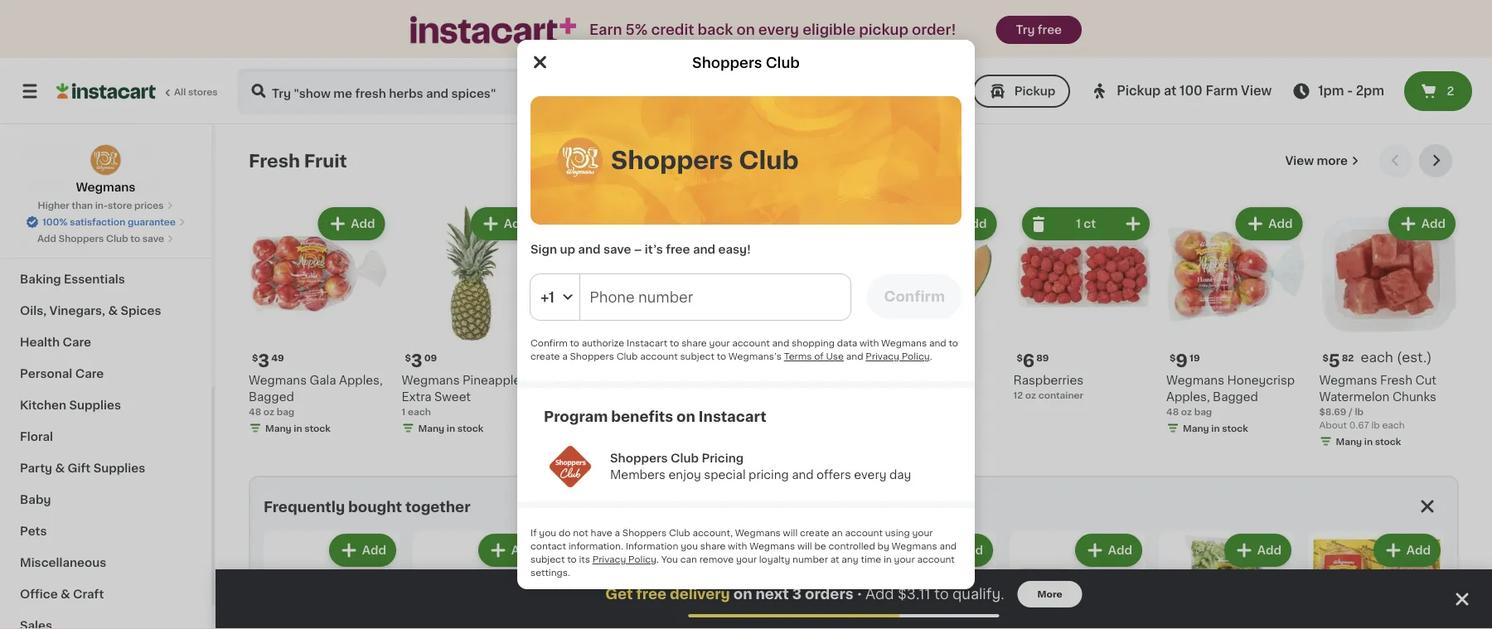 Task type: describe. For each thing, give the bounding box(es) containing it.
0 vertical spatial save
[[142, 234, 164, 243]]

0 vertical spatial will
[[783, 529, 798, 538]]

weight
[[796, 259, 826, 268]]

not
[[573, 529, 588, 538]]

create inside the confirm to authorize instacart to share your account and shopping data with wegmans and to create a
[[531, 352, 560, 361]]

share inside account, wegmans will create an account using your contact information. information you share with wegmans will be controlled by wegmans and subject to its
[[701, 542, 726, 551]]

pricing
[[702, 453, 744, 464]]

on inside treatment tracker modal dialog
[[734, 587, 753, 602]]

all stores
[[174, 87, 218, 97]]

0 horizontal spatial you
[[539, 529, 557, 538]]

/ for sugar
[[737, 407, 741, 416]]

higher
[[38, 201, 69, 210]]

account inside the confirm to authorize instacart to share your account and shopping data with wegmans and to create a
[[732, 339, 770, 348]]

lb up shoppers club pricing members enjoy special pricing and offers every day
[[761, 420, 769, 430]]

lb right 0.67
[[1372, 420, 1380, 430]]

1 horizontal spatial policy
[[902, 352, 930, 361]]

each inside $ 1 48 each (est.)
[[746, 351, 779, 364]]

add inside treatment tracker modal dialog
[[866, 587, 894, 602]]

2 inside button
[[1447, 85, 1455, 97]]

cantaloupes
[[861, 374, 935, 386]]

& left sauces
[[96, 148, 106, 159]]

1 inside wegmans pineapple, extra sweet 1 each
[[402, 407, 406, 416]]

baking essentials link
[[10, 264, 201, 295]]

many for wegmans gala apples, bagged
[[265, 424, 292, 433]]

goods for canned
[[70, 179, 110, 191]]

earn 5% credit back on every eligible pickup order!
[[590, 23, 957, 37]]

lb up 0.67
[[1355, 407, 1364, 416]]

controlled
[[829, 542, 875, 551]]

pasta
[[100, 116, 133, 128]]

oz inside raspberries 12 oz container
[[1026, 391, 1037, 400]]

100% satisfaction guarantee button
[[26, 212, 186, 229]]

5 $ from the left
[[864, 353, 870, 362]]

stock down wegmans fresh cut watermelon chunks $8.69 / lb about 0.67 lb each
[[1375, 437, 1402, 446]]

to inside account, wegmans will create an account using your contact information. information you share with wegmans will be controlled by wegmans and subject to its
[[567, 555, 577, 564]]

wegmans inside the 'wegmans gala apples, bagged 48 oz bag'
[[249, 374, 307, 386]]

89
[[1037, 353, 1049, 362]]

48 for 3
[[249, 407, 261, 416]]

wegmans organic honeycrisp apples $4.59 / lb about 0.46 lb each
[[555, 374, 666, 430]]

information
[[626, 542, 679, 551]]

each inside cantaloupes 1 each
[[867, 391, 890, 400]]

100%
[[42, 218, 68, 227]]

wegmans sugar bee apples $3.49 / lb about 0.42 lb each
[[708, 374, 828, 430]]

back
[[698, 23, 733, 37]]

it's
[[645, 244, 663, 255]]

in down 0.67
[[1365, 437, 1373, 446]]

dry goods & pasta link
[[10, 106, 201, 138]]

get free delivery on next 3 orders • add $3.11 to qualify.
[[606, 587, 1005, 602]]

pickup at 100 farm view
[[1117, 85, 1272, 97]]

orders
[[805, 587, 854, 602]]

qualify.
[[953, 587, 1005, 602]]

next
[[756, 587, 789, 602]]

9
[[1176, 352, 1188, 370]]

your down using
[[894, 555, 915, 564]]

0 horizontal spatial privacy policy link
[[593, 555, 657, 564]]

earn
[[590, 23, 622, 37]]

more
[[1317, 155, 1348, 167]]

oz for 9
[[1182, 407, 1192, 416]]

miscellaneous link
[[10, 547, 201, 579]]

with inside the confirm to authorize instacart to share your account and shopping data with wegmans and to create a
[[860, 339, 879, 348]]

club up remove wegmans sugar bee apples 'image'
[[739, 148, 799, 172]]

1 vertical spatial policy
[[629, 555, 657, 564]]

oils, vinegars, & spices
[[20, 305, 161, 317]]

kitchen supplies link
[[10, 390, 201, 421]]

soups
[[125, 179, 163, 191]]

health care link
[[10, 327, 201, 358]]

lb right 0.46
[[608, 420, 616, 430]]

in inside . you can remove your loyalty number at any time in your account settings.
[[884, 555, 892, 564]]

in down the 'wegmans gala apples, bagged 48 oz bag'
[[294, 424, 302, 433]]

and up cantaloupes
[[929, 339, 947, 348]]

store
[[108, 201, 132, 210]]

information.
[[569, 542, 623, 551]]

1 vertical spatial supplies
[[93, 463, 145, 474]]

1 right remove raspberries icon
[[1076, 218, 1081, 230]]

each inside $ 2 13 each (est.)
[[594, 351, 627, 364]]

farm
[[1206, 85, 1238, 97]]

pickup
[[859, 23, 909, 37]]

your left loyalty
[[736, 555, 757, 564]]

about inside about 0.42 lbs final cost by weight
[[746, 244, 775, 253]]

canned goods & soups
[[20, 179, 163, 191]]

club down earn 5% credit back on every eligible pickup order!
[[766, 56, 800, 70]]

sign up and save – it's free and easy!
[[531, 244, 751, 255]]

1 vertical spatial will
[[798, 542, 812, 551]]

baby link
[[10, 484, 201, 516]]

many in stock for pineapple,
[[418, 424, 484, 433]]

dry goods & pasta
[[20, 116, 133, 128]]

higher than in-store prices link
[[38, 199, 174, 212]]

apples, for 3
[[339, 374, 383, 386]]

chunks
[[1393, 391, 1437, 403]]

stock down benefits
[[611, 437, 637, 446]]

0 vertical spatial supplies
[[69, 400, 121, 411]]

$5.82 each (estimated) element
[[1320, 350, 1459, 372]]

pineapple,
[[463, 374, 524, 386]]

$ 3 49 for wegmans gala apples, bagged
[[252, 352, 284, 370]]

1pm - 2pm link
[[1292, 81, 1385, 101]]

about inside wegmans organic honeycrisp apples $4.59 / lb about 0.46 lb each
[[555, 420, 583, 430]]

apples for sugar
[[708, 391, 748, 403]]

many in stock down 0.46
[[571, 437, 637, 446]]

shoppers club pricing image
[[544, 440, 597, 493]]

subject inside account, wegmans will create an account using your contact information. information you share with wegmans will be controlled by wegmans and subject to its
[[531, 555, 565, 564]]

about 0.42 lbs final cost by weight
[[734, 244, 826, 268]]

create inside account, wegmans will create an account using your contact information. information you share with wegmans will be controlled by wegmans and subject to its
[[800, 529, 830, 538]]

bag for 9
[[1195, 407, 1213, 416]]

lb right the $3.49
[[743, 407, 752, 416]]

and up $1.48 each (estimated) element
[[772, 339, 790, 348]]

guarantee
[[128, 218, 176, 227]]

sauces
[[109, 148, 153, 159]]

& up "store"
[[112, 179, 122, 191]]

you inside account, wegmans will create an account using your contact information. information you share with wegmans will be controlled by wegmans and subject to its
[[681, 542, 698, 551]]

service type group
[[843, 75, 1071, 108]]

by inside account, wegmans will create an account using your contact information. information you share with wegmans will be controlled by wegmans and subject to its
[[878, 542, 890, 551]]

1 vertical spatial on
[[677, 410, 696, 424]]

0 vertical spatial .
[[930, 352, 932, 361]]

ct for the increment quantity of raspberries icon
[[1084, 218, 1096, 230]]

account up "program benefits on instacart"
[[640, 352, 678, 361]]

many in stock for honeycrisp
[[1183, 424, 1249, 433]]

your inside the confirm to authorize instacart to share your account and shopping data with wegmans and to create a
[[709, 339, 730, 348]]

$ inside $ 2 13 each (est.)
[[558, 353, 564, 362]]

do
[[559, 529, 571, 538]]

increment quantity of wegmans sugar bee apples image
[[818, 214, 838, 234]]

kitchen supplies
[[20, 400, 121, 411]]

of
[[815, 352, 824, 361]]

canned
[[20, 179, 67, 191]]

each inside wegmans pineapple, extra sweet 1 each
[[408, 407, 431, 416]]

remove raspberries image
[[1029, 214, 1049, 234]]

1 ct for remove wegmans sugar bee apples 'image'
[[770, 218, 790, 230]]

wegmans inside wegmans pineapple, extra sweet 1 each
[[402, 374, 460, 386]]

share inside the confirm to authorize instacart to share your account and shopping data with wegmans and to create a
[[682, 339, 707, 348]]

have
[[591, 529, 613, 538]]

add shoppers club to save link
[[37, 232, 174, 245]]

each inside wegmans sugar bee apples $3.49 / lb about 0.42 lb each
[[771, 420, 794, 430]]

1 vertical spatial a
[[615, 529, 620, 538]]

account,
[[693, 529, 733, 538]]

time
[[861, 555, 882, 564]]

0 horizontal spatial every
[[759, 23, 799, 37]]

cost
[[759, 259, 779, 268]]

& left spices at left
[[108, 305, 118, 317]]

Phone number telephone field
[[580, 274, 851, 320]]

ct for the increment quantity of wegmans sugar bee apples image
[[778, 218, 790, 230]]

and inside shoppers club pricing members enjoy special pricing and offers every day
[[792, 469, 814, 481]]

& left pasta
[[87, 116, 97, 128]]

product group containing 6
[[1014, 204, 1153, 402]]

0.42 inside wegmans sugar bee apples $3.49 / lb about 0.42 lb each
[[738, 420, 758, 430]]

0.42 inside about 0.42 lbs final cost by weight
[[777, 244, 798, 253]]

09
[[424, 353, 437, 362]]

+1
[[541, 290, 555, 304]]

credit
[[651, 23, 694, 37]]

add shoppers club to save
[[37, 234, 164, 243]]

1 horizontal spatial save
[[604, 244, 631, 255]]

(est.) for 1
[[782, 351, 817, 364]]

authorize
[[582, 339, 625, 348]]

$ inside $ 6 89
[[1017, 353, 1023, 362]]

view inside popup button
[[1286, 155, 1314, 167]]

bagged for 3
[[249, 391, 294, 403]]

lb up 0.46
[[591, 407, 599, 416]]

and right up
[[578, 244, 601, 255]]

shoppers club account subject to wegmans's terms of use and privacy policy .
[[570, 352, 932, 361]]

2 inside $ 2 13 each (est.)
[[564, 352, 575, 370]]

$ inside $ 9 19
[[1170, 353, 1176, 362]]

product group containing 5
[[1320, 204, 1459, 452]]

/ for organic
[[584, 407, 588, 416]]

wegmans's
[[729, 352, 782, 361]]

using
[[885, 529, 910, 538]]

$1.48 each (estimated) element
[[708, 350, 847, 372]]

$ 6 89
[[1017, 352, 1049, 370]]

82
[[1342, 353, 1354, 362]]

item carousel region
[[249, 144, 1459, 463]]

in down "sweet"
[[447, 424, 455, 433]]

oils, vinegars, & spices link
[[10, 295, 201, 327]]

view more
[[1286, 155, 1348, 167]]

confirm
[[531, 339, 568, 348]]

$3.49
[[708, 407, 735, 416]]

goods for dry
[[45, 116, 84, 128]]

extra
[[402, 391, 432, 403]]

fresh fruit
[[249, 152, 347, 170]]

product group containing 1
[[708, 204, 847, 447]]

/ inside wegmans fresh cut watermelon chunks $8.69 / lb about 0.67 lb each
[[1349, 407, 1353, 416]]

(est.) inside the $5.82 each (estimated) element
[[1397, 351, 1432, 364]]

wegmans gala apples, bagged 48 oz bag
[[249, 374, 383, 416]]

sugar
[[769, 374, 802, 386]]

club down 100% satisfaction guarantee
[[106, 234, 128, 243]]

$ inside "$ 3 09"
[[405, 353, 411, 362]]

49 for wegmans
[[271, 353, 284, 362]]

instacart for authorize
[[627, 339, 668, 348]]

Select a country button
[[531, 274, 580, 320]]



Task type: locate. For each thing, give the bounding box(es) containing it.
pickup
[[1117, 85, 1161, 97], [1015, 85, 1056, 97]]

3 up cantaloupes
[[870, 352, 882, 370]]

& left 'craft'
[[61, 589, 70, 600]]

$ 3 49
[[252, 352, 284, 370], [864, 352, 896, 370]]

1 vertical spatial care
[[75, 368, 104, 380]]

free right try
[[1038, 24, 1062, 36]]

club up can
[[669, 529, 690, 538]]

floral link
[[10, 421, 201, 453]]

1 ct for remove raspberries icon
[[1076, 218, 1096, 230]]

bagged inside the wegmans honeycrisp apples, bagged 48 oz bag
[[1213, 391, 1259, 403]]

1 horizontal spatial every
[[854, 469, 887, 481]]

3 (est.) from the left
[[1397, 351, 1432, 364]]

office
[[20, 589, 58, 600]]

wegmans link
[[76, 144, 136, 196]]

lb
[[591, 407, 599, 416], [743, 407, 752, 416], [1355, 407, 1364, 416], [608, 420, 616, 430], [761, 420, 769, 430], [1372, 420, 1380, 430]]

. inside . you can remove your loyalty number at any time in your account settings.
[[657, 555, 659, 564]]

1 horizontal spatial subject
[[680, 352, 715, 361]]

1 horizontal spatial ct
[[1084, 218, 1096, 230]]

care for health care
[[63, 337, 91, 348]]

(est.) for 2
[[630, 351, 665, 364]]

1 vertical spatial shoppers club
[[611, 148, 799, 172]]

to
[[130, 234, 140, 243], [570, 339, 580, 348], [670, 339, 679, 348], [949, 339, 958, 348], [717, 352, 726, 361], [567, 555, 577, 564], [935, 587, 949, 602]]

view
[[1241, 85, 1272, 97], [1286, 155, 1314, 167]]

1 $ 3 49 from the left
[[252, 352, 284, 370]]

its
[[579, 555, 590, 564]]

0 horizontal spatial 48
[[249, 407, 261, 416]]

instacart inside the confirm to authorize instacart to share your account and shopping data with wegmans and to create a
[[627, 339, 668, 348]]

$ left 89
[[1017, 353, 1023, 362]]

1 vertical spatial privacy policy link
[[593, 555, 657, 564]]

0 horizontal spatial with
[[728, 542, 747, 551]]

by right cost
[[781, 259, 793, 268]]

1 bag from the left
[[277, 407, 295, 416]]

instacart up $2.13 each (estimated) element
[[627, 339, 668, 348]]

create up be
[[800, 529, 830, 538]]

many down the wegmans honeycrisp apples, bagged 48 oz bag
[[1183, 424, 1210, 433]]

0 vertical spatial apples,
[[339, 374, 383, 386]]

ct left the increment quantity of raspberries icon
[[1084, 218, 1096, 230]]

0 vertical spatial by
[[781, 259, 793, 268]]

6 $ from the left
[[1017, 353, 1023, 362]]

shoppers club
[[692, 56, 800, 70], [611, 148, 799, 172]]

wegmans inside wegmans sugar bee apples $3.49 / lb about 0.42 lb each
[[708, 374, 766, 386]]

1 apples from the left
[[625, 391, 666, 403]]

account, wegmans will create an account using your contact information. information you share with wegmans will be controlled by wegmans and subject to its
[[531, 529, 957, 564]]

$ right use
[[864, 353, 870, 362]]

oz inside the 'wegmans gala apples, bagged 48 oz bag'
[[264, 407, 274, 416]]

1 vertical spatial goods
[[70, 179, 110, 191]]

supplies down personal care link
[[69, 400, 121, 411]]

1 horizontal spatial honeycrisp
[[1228, 374, 1295, 386]]

eligible
[[803, 23, 856, 37]]

1 vertical spatial share
[[701, 542, 726, 551]]

1 (est.) from the left
[[630, 351, 665, 364]]

terms
[[784, 352, 812, 361]]

health
[[20, 337, 60, 348]]

apples, right the gala
[[339, 374, 383, 386]]

raspberries
[[1014, 374, 1084, 386]]

1 horizontal spatial privacy policy link
[[866, 352, 930, 361]]

49 up cantaloupes
[[883, 353, 896, 362]]

kitchen
[[20, 400, 66, 411]]

you up contact
[[539, 529, 557, 538]]

0 vertical spatial at
[[1164, 85, 1177, 97]]

1 horizontal spatial privacy
[[866, 352, 900, 361]]

$ inside $ 5 82
[[1323, 353, 1329, 362]]

0 vertical spatial honeycrisp
[[1228, 374, 1295, 386]]

each inside wegmans fresh cut watermelon chunks $8.69 / lb about 0.67 lb each
[[1383, 420, 1405, 430]]

1 horizontal spatial $ 3 49
[[864, 352, 896, 370]]

0 vertical spatial fresh
[[249, 152, 300, 170]]

0 horizontal spatial privacy
[[593, 555, 626, 564]]

0 horizontal spatial apples,
[[339, 374, 383, 386]]

care down 'health care' 'link' at left
[[75, 368, 104, 380]]

apples inside wegmans organic honeycrisp apples $4.59 / lb about 0.46 lb each
[[625, 391, 666, 403]]

many in stock down "sweet"
[[418, 424, 484, 433]]

(est.) inside $ 2 13 each (est.)
[[630, 351, 665, 364]]

oz for 3
[[264, 407, 274, 416]]

supplies
[[69, 400, 121, 411], [93, 463, 145, 474]]

1 up about 0.42 lbs final cost by weight
[[770, 218, 775, 230]]

1 horizontal spatial at
[[1164, 85, 1177, 97]]

will up number
[[798, 542, 812, 551]]

stock
[[305, 424, 331, 433], [458, 424, 484, 433], [1222, 424, 1249, 433], [611, 437, 637, 446], [1375, 437, 1402, 446]]

3 for wegmans gala apples, bagged
[[258, 352, 270, 370]]

household link
[[10, 232, 201, 264]]

oz inside the wegmans honeycrisp apples, bagged 48 oz bag
[[1182, 407, 1192, 416]]

0 horizontal spatial subject
[[531, 555, 565, 564]]

3 / from the left
[[1349, 407, 1353, 416]]

1 horizontal spatial 2
[[1447, 85, 1455, 97]]

stock down the 'wegmans gala apples, bagged 48 oz bag'
[[305, 424, 331, 433]]

party
[[20, 463, 52, 474]]

48 inside the wegmans honeycrisp apples, bagged 48 oz bag
[[1167, 407, 1179, 416]]

0 horizontal spatial (est.)
[[630, 351, 665, 364]]

1 vertical spatial every
[[854, 469, 887, 481]]

at left any
[[831, 555, 840, 564]]

policy down information on the bottom of page
[[629, 555, 657, 564]]

1 vertical spatial create
[[800, 529, 830, 538]]

canned goods & soups link
[[10, 169, 201, 201]]

0 horizontal spatial at
[[831, 555, 840, 564]]

8 $ from the left
[[1323, 353, 1329, 362]]

2 bag from the left
[[1195, 407, 1213, 416]]

2 $ 3 49 from the left
[[864, 352, 896, 370]]

many for wegmans pineapple, extra sweet
[[418, 424, 445, 433]]

None search field
[[237, 68, 821, 114]]

1 inside $ 1 48 each (est.)
[[717, 352, 725, 370]]

use
[[826, 352, 844, 361]]

fresh inside wegmans fresh cut watermelon chunks $8.69 / lb about 0.67 lb each
[[1381, 374, 1413, 386]]

bag inside the 'wegmans gala apples, bagged 48 oz bag'
[[277, 407, 295, 416]]

apples, inside the wegmans honeycrisp apples, bagged 48 oz bag
[[1167, 391, 1210, 403]]

wegmans inside wegmans organic honeycrisp apples $4.59 / lb about 0.46 lb each
[[555, 374, 613, 386]]

by up time
[[878, 542, 890, 551]]

pickup down try free
[[1015, 85, 1056, 97]]

in right time
[[884, 555, 892, 564]]

with inside account, wegmans will create an account using your contact information. information you share with wegmans will be controlled by wegmans and subject to its
[[728, 542, 747, 551]]

0 horizontal spatial 49
[[271, 353, 284, 362]]

each inside wegmans organic honeycrisp apples $4.59 / lb about 0.46 lb each
[[619, 420, 641, 430]]

watermelon
[[1320, 391, 1390, 403]]

care inside 'link'
[[63, 337, 91, 348]]

3 inside treatment tracker modal dialog
[[793, 587, 802, 602]]

share down phone number phone field
[[682, 339, 707, 348]]

personal care link
[[10, 358, 201, 390]]

main content
[[216, 124, 1493, 629]]

0 vertical spatial organic
[[556, 334, 594, 343]]

. up cantaloupes
[[930, 352, 932, 361]]

1 / from the left
[[584, 407, 588, 416]]

pickup for pickup
[[1015, 85, 1056, 97]]

0.46
[[585, 420, 606, 430]]

frequently bought together
[[264, 500, 471, 515]]

0 vertical spatial free
[[1038, 24, 1062, 36]]

and left easy!
[[693, 244, 716, 255]]

0 horizontal spatial bag
[[277, 407, 295, 416]]

0.42 up pricing
[[738, 420, 758, 430]]

13
[[577, 353, 587, 362]]

1 vertical spatial organic
[[616, 374, 662, 386]]

2 left 13
[[564, 352, 575, 370]]

privacy policy link down if you do not have a shoppers club
[[593, 555, 657, 564]]

gift
[[68, 463, 91, 474]]

at left the 100
[[1164, 85, 1177, 97]]

1 vertical spatial instacart
[[699, 410, 767, 424]]

many down 0.46
[[571, 437, 598, 446]]

loyalty
[[759, 555, 791, 564]]

2 ct from the left
[[1084, 218, 1096, 230]]

sweet
[[435, 391, 471, 403]]

3 $ from the left
[[558, 353, 564, 362]]

48
[[726, 353, 739, 362], [249, 407, 261, 416], [1167, 407, 1179, 416]]

goods up condiments
[[45, 116, 84, 128]]

0 vertical spatial 2
[[1447, 85, 1455, 97]]

prices
[[134, 201, 164, 210]]

save down guarantee
[[142, 234, 164, 243]]

can
[[681, 555, 697, 564]]

in
[[294, 424, 302, 433], [447, 424, 455, 433], [1212, 424, 1220, 433], [600, 437, 608, 446], [1365, 437, 1373, 446], [884, 555, 892, 564]]

0 horizontal spatial organic
[[556, 334, 594, 343]]

1 vertical spatial privacy
[[593, 555, 626, 564]]

2 (est.) from the left
[[782, 351, 817, 364]]

special
[[704, 469, 746, 481]]

a
[[562, 352, 568, 361], [615, 529, 620, 538]]

0 vertical spatial instacart
[[627, 339, 668, 348]]

$4.59
[[555, 407, 582, 416]]

2 / from the left
[[737, 407, 741, 416]]

3 for cantaloupes
[[870, 352, 882, 370]]

1 horizontal spatial oz
[[1026, 391, 1037, 400]]

oils,
[[20, 305, 47, 317]]

0 vertical spatial privacy
[[866, 352, 900, 361]]

2 horizontal spatial /
[[1349, 407, 1353, 416]]

$ 3 49 up the 'wegmans gala apples, bagged 48 oz bag'
[[252, 352, 284, 370]]

. you can remove your loyalty number at any time in your account settings.
[[531, 555, 955, 578]]

1 vertical spatial subject
[[531, 555, 565, 564]]

apples, inside the 'wegmans gala apples, bagged 48 oz bag'
[[339, 374, 383, 386]]

1 horizontal spatial organic
[[616, 374, 662, 386]]

48 for 9
[[1167, 407, 1179, 416]]

many in stock for gala
[[265, 424, 331, 433]]

49 for cantaloupes
[[883, 353, 896, 362]]

pickup inside "popup button"
[[1117, 85, 1161, 97]]

main content containing fresh fruit
[[216, 124, 1493, 629]]

0 horizontal spatial .
[[657, 555, 659, 564]]

and inside account, wegmans will create an account using your contact information. information you share with wegmans will be controlled by wegmans and subject to its
[[940, 542, 957, 551]]

condiments
[[20, 148, 94, 159]]

0 horizontal spatial ct
[[778, 218, 790, 230]]

in down 0.46
[[600, 437, 608, 446]]

with up . you can remove your loyalty number at any time in your account settings.
[[728, 542, 747, 551]]

1 horizontal spatial 0.42
[[777, 244, 798, 253]]

bagged for 9
[[1213, 391, 1259, 403]]

wegmans logo image
[[90, 144, 121, 176]]

and down data at right bottom
[[846, 352, 864, 361]]

instacart up pricing
[[699, 410, 767, 424]]

view right farm
[[1241, 85, 1272, 97]]

many down extra
[[418, 424, 445, 433]]

2 49 from the left
[[883, 353, 896, 362]]

$ 2 13 each (est.)
[[558, 351, 665, 370]]

2 $ from the left
[[405, 353, 411, 362]]

will up loyalty
[[783, 529, 798, 538]]

product group
[[249, 204, 388, 438], [402, 204, 541, 438], [555, 204, 694, 452], [708, 204, 847, 447], [861, 204, 1000, 422], [1014, 204, 1153, 402], [1167, 204, 1306, 438], [1320, 204, 1459, 452], [264, 531, 400, 629], [413, 531, 549, 629], [562, 531, 698, 629], [711, 531, 847, 629], [861, 531, 997, 629], [1010, 531, 1146, 629], [1159, 531, 1295, 629], [1308, 531, 1444, 629]]

product group containing 9
[[1167, 204, 1306, 438]]

1 inside cantaloupes 1 each
[[861, 391, 865, 400]]

$
[[252, 353, 258, 362], [405, 353, 411, 362], [558, 353, 564, 362], [711, 353, 717, 362], [864, 353, 870, 362], [1017, 353, 1023, 362], [1170, 353, 1176, 362], [1323, 353, 1329, 362]]

/ inside wegmans sugar bee apples $3.49 / lb about 0.42 lb each
[[737, 407, 741, 416]]

gala
[[310, 374, 336, 386]]

free for get
[[636, 587, 667, 602]]

honeycrisp inside the wegmans honeycrisp apples, bagged 48 oz bag
[[1228, 374, 1295, 386]]

bagged inside the 'wegmans gala apples, bagged 48 oz bag'
[[249, 391, 294, 403]]

0 vertical spatial policy
[[902, 352, 930, 361]]

treatment tracker modal dialog
[[216, 570, 1493, 629]]

by inside about 0.42 lbs final cost by weight
[[781, 259, 793, 268]]

subject left 'wegmans's'
[[680, 352, 715, 361]]

$ inside $ 1 48 each (est.)
[[711, 353, 717, 362]]

1 horizontal spatial instacart
[[699, 410, 767, 424]]

1 vertical spatial fresh
[[1381, 374, 1413, 386]]

0 vertical spatial a
[[562, 352, 568, 361]]

/ inside wegmans organic honeycrisp apples $4.59 / lb about 0.46 lb each
[[584, 407, 588, 416]]

1 vertical spatial 2
[[564, 352, 575, 370]]

0 horizontal spatial by
[[781, 259, 793, 268]]

organic inside wegmans organic honeycrisp apples $4.59 / lb about 0.46 lb each
[[616, 374, 662, 386]]

0 vertical spatial with
[[860, 339, 879, 348]]

apples
[[625, 391, 666, 403], [708, 391, 748, 403]]

pickup button
[[973, 75, 1071, 108]]

a inside the confirm to authorize instacart to share your account and shopping data with wegmans and to create a
[[562, 352, 568, 361]]

apples, for 9
[[1167, 391, 1210, 403]]

apples up benefits
[[625, 391, 666, 403]]

on left the $3.49
[[677, 410, 696, 424]]

club up enjoy
[[671, 453, 699, 464]]

1 left 'wegmans's'
[[717, 352, 725, 370]]

data
[[837, 339, 858, 348]]

many down the 'wegmans gala apples, bagged 48 oz bag'
[[265, 424, 292, 433]]

0 horizontal spatial 1 ct
[[770, 218, 790, 230]]

free
[[1038, 24, 1062, 36], [666, 244, 690, 255], [636, 587, 667, 602]]

0 horizontal spatial apples
[[625, 391, 666, 403]]

free for try
[[1038, 24, 1062, 36]]

1 $ from the left
[[252, 353, 258, 362]]

1 horizontal spatial (est.)
[[782, 351, 817, 364]]

0 horizontal spatial bagged
[[249, 391, 294, 403]]

0 vertical spatial you
[[539, 529, 557, 538]]

stock for honeycrisp
[[1222, 424, 1249, 433]]

get
[[606, 587, 633, 602]]

0 vertical spatial view
[[1241, 85, 1272, 97]]

(est.) inside $ 1 48 each (est.)
[[782, 351, 817, 364]]

about inside wegmans fresh cut watermelon chunks $8.69 / lb about 0.67 lb each
[[1320, 420, 1347, 430]]

frequently bought together section
[[249, 476, 1459, 629]]

stock for pineapple,
[[458, 424, 484, 433]]

care
[[63, 337, 91, 348], [75, 368, 104, 380]]

every left day
[[854, 469, 887, 481]]

with
[[860, 339, 879, 348], [728, 542, 747, 551]]

2 vertical spatial free
[[636, 587, 667, 602]]

a left 13
[[562, 352, 568, 361]]

3 for wegmans pineapple, extra sweet
[[411, 352, 423, 370]]

at inside "popup button"
[[1164, 85, 1177, 97]]

at inside . you can remove your loyalty number at any time in your account settings.
[[831, 555, 840, 564]]

0 vertical spatial on
[[737, 23, 755, 37]]

on
[[737, 23, 755, 37], [677, 410, 696, 424], [734, 587, 753, 602]]

2 apples from the left
[[708, 391, 748, 403]]

1 horizontal spatial apples,
[[1167, 391, 1210, 403]]

account up shoppers club account subject to wegmans's terms of use and privacy policy .
[[732, 339, 770, 348]]

2 right 2pm
[[1447, 85, 1455, 97]]

1 vertical spatial by
[[878, 542, 890, 551]]

3 right next
[[793, 587, 802, 602]]

express icon image
[[410, 16, 576, 44]]

all stores link
[[56, 68, 219, 114]]

1 vertical spatial save
[[604, 244, 631, 255]]

many in stock down the 'wegmans gala apples, bagged 48 oz bag'
[[265, 424, 331, 433]]

policy
[[902, 352, 930, 361], [629, 555, 657, 564]]

breakfast link
[[10, 201, 201, 232]]

instacart logo image
[[56, 81, 156, 101]]

increment quantity of raspberries image
[[1124, 214, 1143, 234]]

on right back
[[737, 23, 755, 37]]

1 1 ct from the left
[[770, 218, 790, 230]]

0.42 left lbs
[[777, 244, 798, 253]]

0 vertical spatial every
[[759, 23, 799, 37]]

0 horizontal spatial /
[[584, 407, 588, 416]]

1 horizontal spatial 1 ct
[[1076, 218, 1096, 230]]

than
[[72, 201, 93, 210]]

many for wegmans honeycrisp apples, bagged
[[1183, 424, 1210, 433]]

bag inside the wegmans honeycrisp apples, bagged 48 oz bag
[[1195, 407, 1213, 416]]

0 horizontal spatial policy
[[629, 555, 657, 564]]

club inside shoppers club pricing members enjoy special pricing and offers every day
[[671, 453, 699, 464]]

apples,
[[339, 374, 383, 386], [1167, 391, 1210, 403]]

0 vertical spatial care
[[63, 337, 91, 348]]

to inside treatment tracker modal dialog
[[935, 587, 949, 602]]

office & craft link
[[10, 579, 201, 610]]

& left gift on the left bottom of page
[[55, 463, 65, 474]]

1 bagged from the left
[[249, 391, 294, 403]]

1 horizontal spatial apples
[[708, 391, 748, 403]]

100
[[1180, 85, 1203, 97]]

vinegars,
[[49, 305, 105, 317]]

0 horizontal spatial honeycrisp
[[555, 391, 622, 403]]

product group containing 2
[[555, 204, 694, 452]]

about up cost
[[746, 244, 775, 253]]

2 horizontal spatial (est.)
[[1397, 351, 1432, 364]]

club
[[766, 56, 800, 70], [739, 148, 799, 172], [106, 234, 128, 243], [617, 352, 638, 361], [671, 453, 699, 464], [669, 529, 690, 538]]

about down the $3.49
[[708, 420, 736, 430]]

many in stock down 0.67
[[1336, 437, 1402, 446]]

goods
[[45, 116, 84, 128], [70, 179, 110, 191]]

0 horizontal spatial a
[[562, 352, 568, 361]]

on down . you can remove your loyalty number at any time in your account settings.
[[734, 587, 753, 602]]

1 ct left the increment quantity of raspberries icon
[[1076, 218, 1096, 230]]

baby
[[20, 494, 51, 506]]

2 vertical spatial on
[[734, 587, 753, 602]]

1 horizontal spatial bag
[[1195, 407, 1213, 416]]

about down $4.59 at the left bottom
[[555, 420, 583, 430]]

4 $ from the left
[[711, 353, 717, 362]]

2 bagged from the left
[[1213, 391, 1259, 403]]

care for personal care
[[75, 368, 104, 380]]

$ left 'wegmans's'
[[711, 353, 717, 362]]

honeycrisp inside wegmans organic honeycrisp apples $4.59 / lb about 0.46 lb each
[[555, 391, 622, 403]]

48 inside $ 1 48 each (est.)
[[726, 353, 739, 362]]

1 49 from the left
[[271, 353, 284, 362]]

1 horizontal spatial 48
[[726, 353, 739, 362]]

2 horizontal spatial oz
[[1182, 407, 1192, 416]]

1 horizontal spatial create
[[800, 529, 830, 538]]

lbs
[[800, 244, 814, 253]]

(est.) down shopping
[[782, 351, 817, 364]]

instacart for on
[[699, 410, 767, 424]]

shoppers inside shoppers club pricing members enjoy special pricing and offers every day
[[610, 453, 668, 464]]

account inside account, wegmans will create an account using your contact information. information you share with wegmans will be controlled by wegmans and subject to its
[[845, 529, 883, 538]]

shoppers club image
[[557, 138, 603, 183]]

every
[[759, 23, 799, 37], [854, 469, 887, 481]]

fresh down the $5.82 each (estimated) element
[[1381, 374, 1413, 386]]

7 $ from the left
[[1170, 353, 1176, 362]]

1 down cantaloupes
[[861, 391, 865, 400]]

privacy down information.
[[593, 555, 626, 564]]

0 vertical spatial subject
[[680, 352, 715, 361]]

in down the wegmans honeycrisp apples, bagged 48 oz bag
[[1212, 424, 1220, 433]]

0 vertical spatial goods
[[45, 116, 84, 128]]

any
[[842, 555, 859, 564]]

3 up the 'wegmans gala apples, bagged 48 oz bag'
[[258, 352, 270, 370]]

health care
[[20, 337, 91, 348]]

$ 3 49 for cantaloupes
[[864, 352, 896, 370]]

free inside treatment tracker modal dialog
[[636, 587, 667, 602]]

care down vinegars,
[[63, 337, 91, 348]]

wegmans inside the wegmans honeycrisp apples, bagged 48 oz bag
[[1167, 374, 1225, 386]]

pickup inside button
[[1015, 85, 1056, 97]]

share down account,
[[701, 542, 726, 551]]

breakfast
[[20, 211, 78, 222]]

1 vertical spatial free
[[666, 244, 690, 255]]

1 horizontal spatial bagged
[[1213, 391, 1259, 403]]

frequently
[[264, 500, 345, 515]]

2 1 ct from the left
[[1076, 218, 1096, 230]]

0 horizontal spatial pickup
[[1015, 85, 1056, 97]]

many down 0.67
[[1336, 437, 1363, 446]]

remove wegmans sugar bee apples image
[[723, 214, 743, 234]]

pickup for pickup at 100 farm view
[[1117, 85, 1161, 97]]

/ right the $3.49
[[737, 407, 741, 416]]

apples inside wegmans sugar bee apples $3.49 / lb about 0.42 lb each
[[708, 391, 748, 403]]

3 left '09'
[[411, 352, 423, 370]]

48 inside the 'wegmans gala apples, bagged 48 oz bag'
[[249, 407, 261, 416]]

stock for gala
[[305, 424, 331, 433]]

privacy policy
[[593, 555, 657, 564]]

(est.) up wegmans organic honeycrisp apples $4.59 / lb about 0.46 lb each
[[630, 351, 665, 364]]

0 horizontal spatial 2
[[564, 352, 575, 370]]

more button
[[1018, 581, 1083, 608]]

instacart
[[627, 339, 668, 348], [699, 410, 767, 424]]

wegmans inside the confirm to authorize instacart to share your account and shopping data with wegmans and to create a
[[882, 339, 927, 348]]

about inside wegmans sugar bee apples $3.49 / lb about 0.42 lb each
[[708, 420, 736, 430]]

organic down $2.13 each (estimated) element
[[616, 374, 662, 386]]

0 vertical spatial shoppers club
[[692, 56, 800, 70]]

save left the –
[[604, 244, 631, 255]]

every inside shoppers club pricing members enjoy special pricing and offers every day
[[854, 469, 887, 481]]

/ down watermelon at the bottom right of page
[[1349, 407, 1353, 416]]

your inside account, wegmans will create an account using your contact information. information you share with wegmans will be controlled by wegmans and subject to its
[[913, 529, 933, 538]]

easy!
[[719, 244, 751, 255]]

cantaloupes 1 each
[[861, 374, 935, 400]]

cut
[[1416, 374, 1437, 386]]

be
[[815, 542, 826, 551]]

with right data at right bottom
[[860, 339, 879, 348]]

members
[[610, 469, 666, 481]]

1 vertical spatial view
[[1286, 155, 1314, 167]]

free right get
[[636, 587, 667, 602]]

$2.13 each (estimated) element
[[555, 350, 694, 372]]

club down authorize
[[617, 352, 638, 361]]

&
[[87, 116, 97, 128], [96, 148, 106, 159], [112, 179, 122, 191], [108, 305, 118, 317], [55, 463, 65, 474], [61, 589, 70, 600]]

each (est.)
[[1361, 351, 1432, 364]]

pickup left the 100
[[1117, 85, 1161, 97]]

1 horizontal spatial .
[[930, 352, 932, 361]]

1 ct from the left
[[778, 218, 790, 230]]

$ down the confirm
[[558, 353, 564, 362]]

0 horizontal spatial $ 3 49
[[252, 352, 284, 370]]

program benefits on instacart
[[544, 410, 767, 424]]

1 horizontal spatial by
[[878, 542, 890, 551]]

1pm - 2pm
[[1319, 85, 1385, 97]]

privacy up cantaloupes
[[866, 352, 900, 361]]

wegmans inside wegmans fresh cut watermelon chunks $8.69 / lb about 0.67 lb each
[[1320, 374, 1378, 386]]

1 horizontal spatial /
[[737, 407, 741, 416]]

0 horizontal spatial oz
[[264, 407, 274, 416]]

view inside "popup button"
[[1241, 85, 1272, 97]]

0 horizontal spatial fresh
[[249, 152, 300, 170]]

bag for 3
[[277, 407, 295, 416]]

0 horizontal spatial create
[[531, 352, 560, 361]]

0 vertical spatial share
[[682, 339, 707, 348]]

terms of use link
[[784, 352, 844, 361]]

account inside . you can remove your loyalty number at any time in your account settings.
[[917, 555, 955, 564]]

apples for organic
[[625, 391, 666, 403]]

$ 5 82
[[1323, 352, 1354, 370]]

.
[[930, 352, 932, 361], [657, 555, 659, 564]]

1 horizontal spatial 49
[[883, 353, 896, 362]]



Task type: vqa. For each thing, say whether or not it's contained in the screenshot.
Wegmans Pineapple, Extra Sweet 1 each
yes



